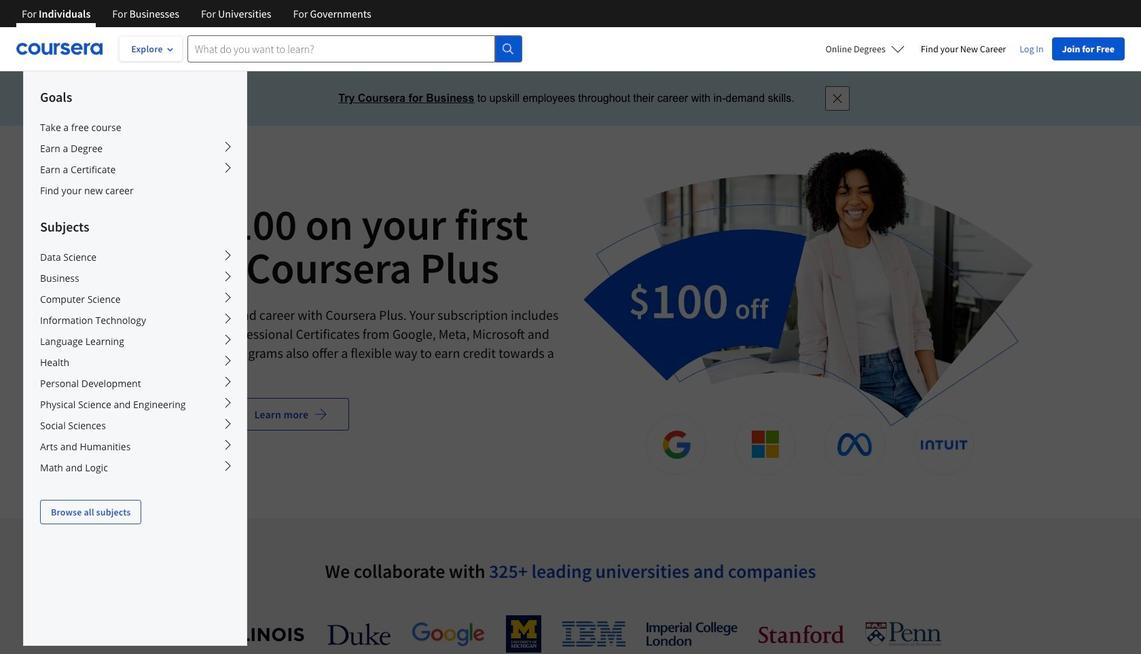Task type: describe. For each thing, give the bounding box(es) containing it.
ibm image
[[563, 622, 626, 647]]

university of michigan image
[[506, 616, 542, 653]]

duke university image
[[328, 624, 391, 645]]

What do you want to learn? text field
[[188, 35, 495, 63]]

university of illinois at urbana-champaign image
[[200, 624, 307, 645]]

university of pennsylvania image
[[866, 622, 942, 647]]

stanford university image
[[759, 625, 845, 644]]

banner navigation
[[11, 0, 382, 27]]



Task type: locate. For each thing, give the bounding box(es) containing it.
None search field
[[188, 35, 523, 63]]

google image
[[412, 622, 485, 647]]

imperial college london image
[[647, 623, 738, 646]]

explore menu element
[[24, 71, 247, 525]]

coursera image
[[16, 38, 103, 60]]

alert
[[0, 71, 1142, 126]]



Task type: vqa. For each thing, say whether or not it's contained in the screenshot.
earn
no



